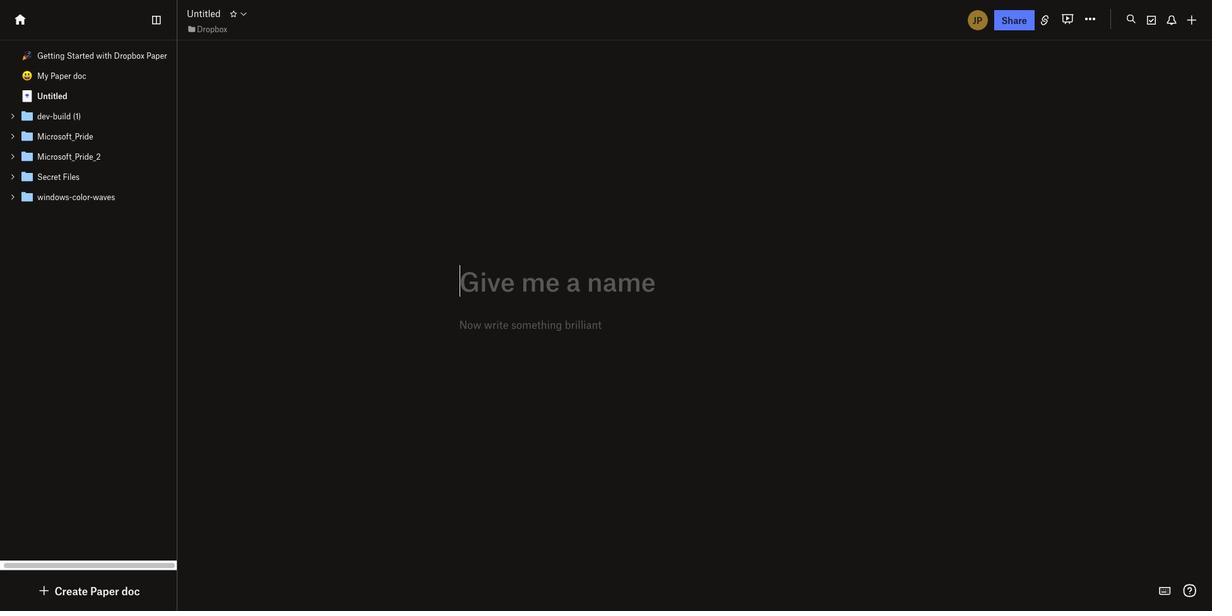 Task type: describe. For each thing, give the bounding box(es) containing it.
jp button
[[967, 9, 990, 31]]

paper for create paper doc
[[90, 585, 119, 598]]

template content image inside the windows-color-waves link
[[20, 189, 35, 205]]

dev-build (1) link
[[0, 106, 177, 126]]

microsoft_pride
[[37, 131, 93, 141]]

my paper doc
[[37, 71, 86, 81]]

2 horizontal spatial paper
[[147, 51, 167, 61]]

untitled inside / contents list
[[37, 91, 67, 101]]

expand folder image
[[8, 112, 17, 121]]

dev-
[[37, 111, 53, 121]]

secret files
[[37, 172, 80, 182]]

grinning face with big eyes image
[[22, 71, 32, 81]]

dropbox inside / contents list
[[114, 51, 145, 61]]

doc for my paper doc
[[73, 71, 86, 81]]

doc for create paper doc
[[122, 585, 140, 598]]

expand folder image for windows-color-waves
[[8, 193, 17, 201]]

expand folder image for microsoft_pride_2
[[8, 152, 17, 161]]

build
[[53, 111, 71, 121]]

1 horizontal spatial dropbox
[[197, 24, 228, 34]]

expand folder image for microsoft_pride
[[8, 132, 17, 141]]

getting
[[37, 51, 65, 61]]

party popper image
[[22, 51, 32, 61]]

template content image for microsoft_pride_2
[[20, 149, 35, 164]]

getting started with dropbox paper
[[37, 51, 167, 61]]

microsoft_pride_2
[[37, 152, 101, 162]]

windows-color-waves
[[37, 192, 115, 202]]

share button
[[995, 10, 1035, 30]]

secret files link
[[0, 167, 177, 187]]

my
[[37, 71, 48, 81]]

paper for my paper doc
[[50, 71, 71, 81]]

microsoft_pride_2 link
[[0, 147, 177, 167]]



Task type: vqa. For each thing, say whether or not it's contained in the screenshot.
($9.99 at the bottom left of page
no



Task type: locate. For each thing, give the bounding box(es) containing it.
template content image inside dev-build (1) link
[[20, 109, 35, 124]]

template content image left microsoft_pride
[[20, 129, 35, 144]]

0 horizontal spatial dropbox
[[114, 51, 145, 61]]

files
[[63, 172, 80, 182]]

microsoft_pride link
[[0, 126, 177, 147]]

0 vertical spatial untitled link
[[187, 7, 221, 20]]

dropbox link
[[187, 23, 228, 35]]

untitled link
[[187, 7, 221, 20], [0, 86, 177, 106]]

heading
[[460, 266, 930, 296]]

0 horizontal spatial untitled link
[[0, 86, 177, 106]]

paper right "my"
[[50, 71, 71, 81]]

template content image
[[20, 109, 35, 124], [20, 129, 35, 144], [20, 149, 35, 164], [20, 169, 35, 184]]

1 horizontal spatial doc
[[122, 585, 140, 598]]

template content image left microsoft_pride_2
[[20, 149, 35, 164]]

3 template content image from the top
[[20, 149, 35, 164]]

template content image for secret files
[[20, 169, 35, 184]]

untitled up dropbox link
[[187, 8, 221, 19]]

template content image
[[20, 88, 35, 104], [20, 189, 35, 205]]

1 vertical spatial template content image
[[20, 189, 35, 205]]

paper
[[147, 51, 167, 61], [50, 71, 71, 81], [90, 585, 119, 598]]

share
[[1002, 14, 1028, 26]]

dropbox
[[197, 24, 228, 34], [114, 51, 145, 61]]

untitled up dev-build (1)
[[37, 91, 67, 101]]

expand folder image for secret files
[[8, 172, 17, 181]]

template content image left secret
[[20, 169, 35, 184]]

template content image down grinning face with big eyes icon
[[20, 88, 35, 104]]

windows-
[[37, 192, 72, 202]]

template content image right expand folder icon
[[20, 109, 35, 124]]

1 vertical spatial paper
[[50, 71, 71, 81]]

untitled link up (1)
[[0, 86, 177, 106]]

expand folder image inside the windows-color-waves link
[[8, 193, 17, 201]]

0 horizontal spatial paper
[[50, 71, 71, 81]]

windows-color-waves link
[[0, 187, 177, 207]]

(1)
[[73, 111, 81, 121]]

secret
[[37, 172, 61, 182]]

0 vertical spatial doc
[[73, 71, 86, 81]]

2 template content image from the top
[[20, 129, 35, 144]]

doc
[[73, 71, 86, 81], [122, 585, 140, 598]]

jp
[[973, 14, 983, 26]]

0 vertical spatial dropbox
[[197, 24, 228, 34]]

4 template content image from the top
[[20, 169, 35, 184]]

1 expand folder image from the top
[[8, 132, 17, 141]]

untitled link up dropbox link
[[187, 7, 221, 20]]

1 template content image from the top
[[20, 88, 35, 104]]

/ contents list
[[0, 45, 177, 207]]

getting started with dropbox paper link
[[0, 45, 177, 66]]

expand folder image
[[8, 132, 17, 141], [8, 152, 17, 161], [8, 172, 17, 181], [8, 193, 17, 201]]

4 expand folder image from the top
[[8, 193, 17, 201]]

3 expand folder image from the top
[[8, 172, 17, 181]]

create paper doc
[[55, 585, 140, 598]]

1 horizontal spatial untitled
[[187, 8, 221, 19]]

0 horizontal spatial doc
[[73, 71, 86, 81]]

template content image for microsoft_pride
[[20, 129, 35, 144]]

0 vertical spatial template content image
[[20, 88, 35, 104]]

paper right the create
[[90, 585, 119, 598]]

1 horizontal spatial untitled link
[[187, 7, 221, 20]]

create paper doc button
[[37, 584, 140, 599]]

untitled
[[187, 8, 221, 19], [37, 91, 67, 101]]

1 template content image from the top
[[20, 109, 35, 124]]

template content image inside microsoft_pride link
[[20, 129, 35, 144]]

color-
[[72, 192, 93, 202]]

0 vertical spatial paper
[[147, 51, 167, 61]]

doc down started in the top left of the page
[[73, 71, 86, 81]]

dev-build (1)
[[37, 111, 81, 121]]

paper inside popup button
[[90, 585, 119, 598]]

2 vertical spatial paper
[[90, 585, 119, 598]]

template content image inside microsoft_pride_2 link
[[20, 149, 35, 164]]

1 horizontal spatial paper
[[90, 585, 119, 598]]

dig image
[[37, 584, 52, 599]]

started
[[67, 51, 94, 61]]

template content image inside secret files link
[[20, 169, 35, 184]]

1 vertical spatial untitled
[[37, 91, 67, 101]]

doc right the create
[[122, 585, 140, 598]]

my paper doc link
[[0, 66, 177, 86]]

1 vertical spatial doc
[[122, 585, 140, 598]]

template content image left windows-
[[20, 189, 35, 205]]

0 vertical spatial untitled
[[187, 8, 221, 19]]

2 template content image from the top
[[20, 189, 35, 205]]

1 vertical spatial untitled link
[[0, 86, 177, 106]]

2 expand folder image from the top
[[8, 152, 17, 161]]

0 horizontal spatial untitled
[[37, 91, 67, 101]]

create
[[55, 585, 88, 598]]

paper right the with
[[147, 51, 167, 61]]

doc inside / contents list
[[73, 71, 86, 81]]

waves
[[93, 192, 115, 202]]

1 vertical spatial dropbox
[[114, 51, 145, 61]]

doc inside popup button
[[122, 585, 140, 598]]

template content image for dev-build (1)
[[20, 109, 35, 124]]

with
[[96, 51, 112, 61]]



